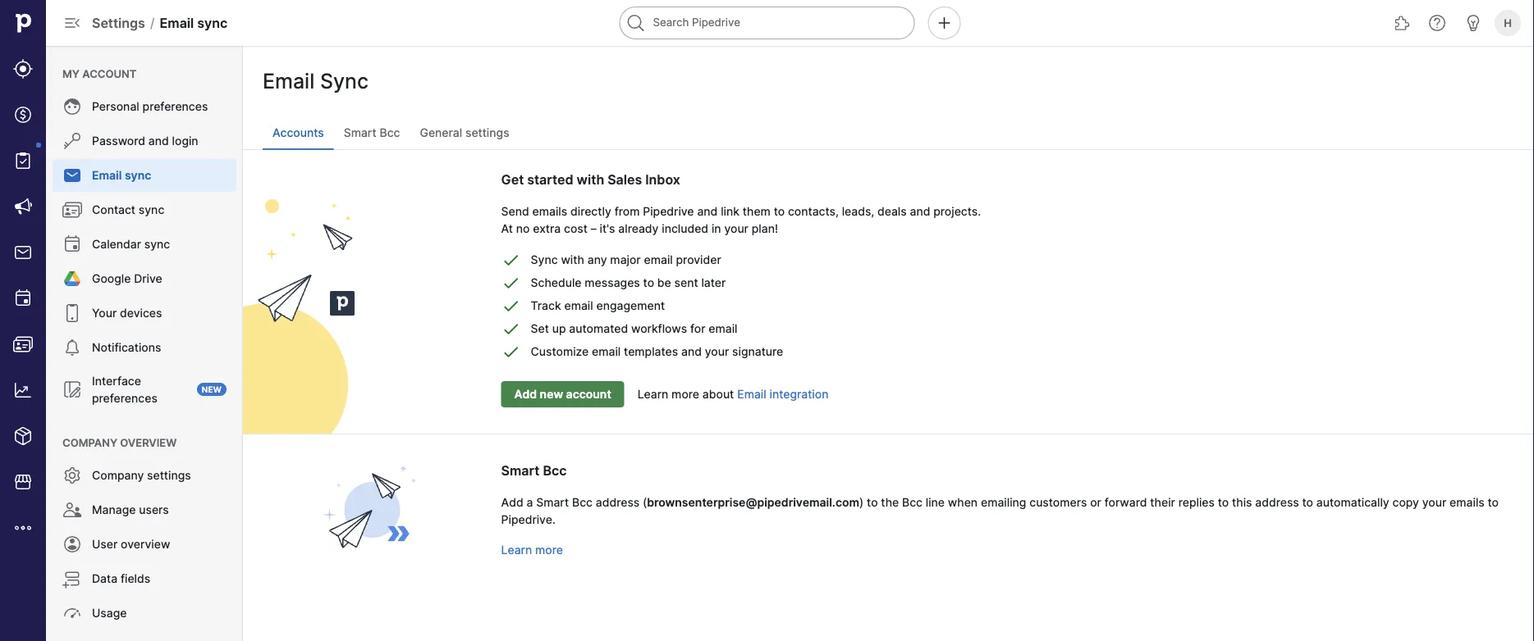 Task type: describe. For each thing, give the bounding box(es) containing it.
track
[[531, 299, 561, 313]]

already
[[618, 222, 659, 236]]

user
[[92, 538, 118, 552]]

email up up
[[564, 299, 593, 313]]

engagement
[[596, 299, 665, 313]]

general
[[420, 126, 462, 140]]

sales assistant image
[[1464, 13, 1483, 33]]

data fields link
[[53, 563, 236, 596]]

about
[[703, 388, 734, 402]]

more for learn more about email integration
[[672, 388, 699, 402]]

later
[[701, 276, 726, 290]]

email up 'be'
[[644, 253, 673, 267]]

new
[[202, 385, 222, 395]]

sent
[[674, 276, 698, 290]]

1 vertical spatial your
[[705, 345, 729, 359]]

color undefined image for notifications
[[62, 338, 82, 358]]

login
[[172, 134, 198, 148]]

0 horizontal spatial sync
[[320, 69, 369, 94]]

schedule
[[531, 276, 582, 290]]

color positive image for schedule
[[501, 273, 521, 293]]

your devices link
[[53, 297, 236, 330]]

replies
[[1179, 496, 1215, 510]]

any
[[588, 253, 607, 267]]

a
[[527, 496, 533, 510]]

data fields
[[92, 573, 150, 587]]

your inside the send emails directly from pipedrive and link them to contacts, leads, deals and projects. at no extra cost – it's already included in your plan!
[[724, 222, 749, 236]]

send
[[501, 204, 529, 218]]

cost
[[564, 222, 588, 236]]

accounts
[[273, 126, 324, 140]]

get started with sales inbox
[[501, 172, 680, 188]]

0 vertical spatial smart
[[344, 126, 377, 140]]

color positive image for track
[[501, 296, 521, 316]]

schedule messages to be sent later
[[531, 276, 726, 290]]

calendar
[[92, 238, 141, 252]]

pipedrive
[[643, 204, 694, 218]]

settings / email sync
[[92, 15, 228, 31]]

link
[[721, 204, 740, 218]]

marketplace image
[[13, 473, 33, 493]]

or
[[1090, 496, 1102, 510]]

accounts link
[[263, 117, 334, 149]]

color positive image for sync
[[501, 250, 521, 270]]

major
[[610, 253, 641, 267]]

email inside "link"
[[92, 169, 122, 183]]

)
[[860, 496, 864, 510]]

contact sync
[[92, 203, 164, 217]]

contact
[[92, 203, 135, 217]]

1 vertical spatial sync
[[531, 253, 558, 267]]

company settings
[[92, 469, 191, 483]]

1 vertical spatial with
[[561, 253, 584, 267]]

color undefined image for user
[[62, 535, 82, 555]]

at
[[501, 222, 513, 236]]

directly
[[571, 204, 611, 218]]

leads image
[[13, 59, 33, 79]]

integration
[[770, 388, 829, 402]]

settings for company settings
[[147, 469, 191, 483]]

sales inbox image
[[13, 243, 33, 263]]

color undefined image for calendar sync
[[62, 235, 82, 254]]

google drive
[[92, 272, 162, 286]]

overview for user overview
[[121, 538, 170, 552]]

settings for general settings
[[465, 126, 509, 140]]

no
[[516, 222, 530, 236]]

color positive image for customize
[[501, 342, 521, 362]]

my account
[[62, 67, 137, 80]]

set up automated workflows for email
[[531, 322, 738, 336]]

get
[[501, 172, 524, 188]]

overview for company overview
[[120, 437, 177, 449]]

company settings link
[[53, 460, 236, 493]]

learn more link
[[501, 543, 563, 557]]

notifications
[[92, 341, 161, 355]]

your inside ") to the bcc line when emailing customers or forward their replies to this address to automatically copy your emails to pipedrive."
[[1423, 496, 1447, 510]]

emailing
[[981, 496, 1027, 510]]

templates
[[624, 345, 678, 359]]

0 vertical spatial with
[[577, 172, 604, 188]]

the
[[881, 496, 899, 510]]

in
[[712, 222, 721, 236]]

projects.
[[934, 204, 981, 218]]

my
[[62, 67, 80, 80]]

drive
[[134, 272, 162, 286]]

password and login
[[92, 134, 198, 148]]

them
[[743, 204, 771, 218]]

smart bcc link
[[334, 117, 410, 149]]

copy
[[1393, 496, 1419, 510]]

settings
[[92, 15, 145, 31]]

insights image
[[13, 381, 33, 401]]

menu containing personal preferences
[[46, 46, 243, 642]]

color undefined image for contact
[[62, 200, 82, 220]]

email sync link
[[53, 159, 236, 192]]

account inside button
[[566, 388, 611, 402]]

customize
[[531, 345, 589, 359]]

usage
[[92, 607, 127, 621]]

included
[[662, 222, 709, 236]]

contacts,
[[788, 204, 839, 218]]

to inside the send emails directly from pipedrive and link them to contacts, leads, deals and projects. at no extra cost – it's already included in your plan!
[[774, 204, 785, 218]]

products image
[[13, 427, 33, 447]]

preferences for personal
[[142, 100, 208, 114]]

messages
[[585, 276, 640, 290]]

more for learn more
[[535, 543, 563, 557]]

provider
[[676, 253, 721, 267]]

manage users link
[[53, 494, 236, 527]]

sync for email sync
[[125, 169, 151, 183]]

/
[[150, 15, 155, 31]]

data
[[92, 573, 117, 587]]

email integration link
[[737, 386, 829, 403]]



Task type: vqa. For each thing, say whether or not it's contained in the screenshot.
second color undefined image from the bottom of the page
yes



Task type: locate. For each thing, give the bounding box(es) containing it.
color undefined image inside contact sync link
[[62, 200, 82, 220]]

quick add image
[[935, 13, 954, 33]]

1 horizontal spatial account
[[566, 388, 611, 402]]

with left any
[[561, 253, 584, 267]]

email up accounts
[[263, 69, 315, 94]]

0 horizontal spatial account
[[82, 67, 137, 80]]

sync down email sync "link"
[[139, 203, 164, 217]]

4 color undefined image from the top
[[62, 304, 82, 323]]

color undefined image left interface
[[62, 380, 82, 400]]

2 vertical spatial color positive image
[[501, 342, 521, 362]]

email right the about
[[737, 388, 766, 402]]

overview
[[120, 437, 177, 449], [121, 538, 170, 552]]

devices
[[120, 307, 162, 321]]

this
[[1232, 496, 1252, 510]]

2 vertical spatial your
[[1423, 496, 1447, 510]]

menu
[[0, 0, 46, 642], [46, 46, 243, 642]]

color undefined image
[[62, 131, 82, 151], [13, 151, 33, 171], [62, 235, 82, 254], [62, 269, 82, 289], [62, 338, 82, 358], [62, 466, 82, 486], [62, 501, 82, 520], [62, 604, 82, 624]]

color undefined image for your
[[62, 304, 82, 323]]

overview up company settings link on the left bottom of page
[[120, 437, 177, 449]]

bcc right a
[[572, 496, 593, 510]]

color undefined image inside user overview 'link'
[[62, 535, 82, 555]]

account right "new"
[[566, 388, 611, 402]]

3 color undefined image from the top
[[62, 200, 82, 220]]

sync right / on the left top of the page
[[197, 15, 228, 31]]

color undefined image inside notifications link
[[62, 338, 82, 358]]

google drive link
[[53, 263, 236, 296]]

color undefined image left user
[[62, 535, 82, 555]]

color undefined image left usage on the bottom of the page
[[62, 604, 82, 624]]

contacts image
[[13, 335, 33, 355]]

0 horizontal spatial more
[[535, 543, 563, 557]]

2 vertical spatial smart
[[536, 496, 569, 510]]

learn for learn more
[[501, 543, 532, 557]]

color undefined image inside usage link
[[62, 604, 82, 624]]

company up company settings
[[62, 437, 117, 449]]

add for add new account
[[514, 388, 537, 402]]

more image
[[13, 519, 33, 539]]

learn down pipedrive.
[[501, 543, 532, 557]]

automatically
[[1317, 496, 1390, 510]]

your devices
[[92, 307, 162, 321]]

and inside 'link'
[[148, 134, 169, 148]]

leads,
[[842, 204, 874, 218]]

pipedrive.
[[501, 513, 556, 527]]

password
[[92, 134, 145, 148]]

color positive image for set
[[501, 319, 521, 339]]

add new account button
[[501, 382, 624, 408]]

email right / on the left top of the page
[[160, 15, 194, 31]]

2 color positive image from the top
[[501, 319, 521, 339]]

settings up users at the left bottom
[[147, 469, 191, 483]]

0 horizontal spatial learn
[[501, 543, 532, 557]]

usage link
[[53, 598, 236, 630]]

track email engagement
[[531, 299, 665, 313]]

6 color undefined image from the top
[[62, 535, 82, 555]]

personal
[[92, 100, 139, 114]]

manage users
[[92, 504, 169, 518]]

calendar sync
[[92, 238, 170, 252]]

deals
[[878, 204, 907, 218]]

color positive image left track at the top left of the page
[[501, 296, 521, 316]]

learn down templates
[[638, 388, 668, 402]]

emails up extra
[[532, 204, 567, 218]]

color positive image down the at
[[501, 250, 521, 270]]

smart bcc up a
[[501, 463, 567, 479]]

account up the personal
[[82, 67, 137, 80]]

quick help image
[[1428, 13, 1447, 33]]

company down company overview
[[92, 469, 144, 483]]

1 vertical spatial settings
[[147, 469, 191, 483]]

and right deals
[[910, 204, 930, 218]]

when
[[948, 496, 978, 510]]

account
[[82, 67, 137, 80], [566, 388, 611, 402]]

color undefined image for interface
[[62, 380, 82, 400]]

emails inside the send emails directly from pipedrive and link them to contacts, leads, deals and projects. at no extra cost – it's already included in your plan!
[[532, 204, 567, 218]]

sync down password and login 'link'
[[125, 169, 151, 183]]

preferences down interface
[[92, 392, 157, 406]]

email right for
[[709, 322, 738, 336]]

sync up the smart bcc link
[[320, 69, 369, 94]]

color undefined image right marketplace image
[[62, 466, 82, 486]]

1 vertical spatial learn
[[501, 543, 532, 557]]

0 vertical spatial learn
[[638, 388, 668, 402]]

learn for learn more about email integration
[[638, 388, 668, 402]]

0 vertical spatial company
[[62, 437, 117, 449]]

with up directly
[[577, 172, 604, 188]]

and down for
[[681, 345, 702, 359]]

your right copy
[[1423, 496, 1447, 510]]

company overview
[[62, 437, 177, 449]]

notifications link
[[53, 332, 236, 364]]

more left the about
[[672, 388, 699, 402]]

color undefined image inside data fields 'link'
[[62, 570, 82, 589]]

1 vertical spatial emails
[[1450, 496, 1485, 510]]

color undefined image for google drive
[[62, 269, 82, 289]]

1 color positive image from the top
[[501, 273, 521, 293]]

1 horizontal spatial settings
[[465, 126, 509, 140]]

inbox
[[645, 172, 680, 188]]

color undefined image left data
[[62, 570, 82, 589]]

learn more about email integration
[[638, 388, 829, 402]]

color undefined image inside email sync "link"
[[62, 166, 82, 186]]

color undefined image for email
[[62, 166, 82, 186]]

smart up a
[[501, 463, 540, 479]]

user overview link
[[53, 529, 236, 562]]

color positive image left schedule
[[501, 273, 521, 293]]

overview inside user overview 'link'
[[121, 538, 170, 552]]

add for add a smart bcc address ( brownsenterprise@pipedrivemail.com
[[501, 496, 523, 510]]

sync inside "link"
[[125, 169, 151, 183]]

0 vertical spatial more
[[672, 388, 699, 402]]

it's
[[600, 222, 615, 236]]

1 horizontal spatial more
[[672, 388, 699, 402]]

(
[[643, 496, 647, 510]]

settings inside menu
[[147, 469, 191, 483]]

color undefined image
[[62, 97, 82, 117], [62, 166, 82, 186], [62, 200, 82, 220], [62, 304, 82, 323], [62, 380, 82, 400], [62, 535, 82, 555], [62, 570, 82, 589]]

forward
[[1105, 496, 1147, 510]]

sync for calendar sync
[[144, 238, 170, 252]]

1 address from the left
[[596, 496, 640, 510]]

sync up schedule
[[531, 253, 558, 267]]

customize email templates and your signature
[[531, 345, 783, 359]]

personal preferences
[[92, 100, 208, 114]]

color undefined image for data
[[62, 570, 82, 589]]

1 color positive image from the top
[[501, 250, 521, 270]]

2 address from the left
[[1255, 496, 1299, 510]]

menu item
[[46, 632, 243, 642]]

address inside ") to the bcc line when emailing customers or forward their replies to this address to automatically copy your emails to pipedrive."
[[1255, 496, 1299, 510]]

color undefined image down 'my'
[[62, 97, 82, 117]]

0 vertical spatial sync
[[320, 69, 369, 94]]

email down automated
[[592, 345, 621, 359]]

sync
[[320, 69, 369, 94], [531, 253, 558, 267]]

with
[[577, 172, 604, 188], [561, 253, 584, 267]]

color undefined image up "campaigns" icon
[[13, 151, 33, 171]]

1 vertical spatial color positive image
[[501, 319, 521, 339]]

personal preferences link
[[53, 90, 236, 123]]

address left (
[[596, 496, 640, 510]]

color undefined image for personal
[[62, 97, 82, 117]]

address right this
[[1255, 496, 1299, 510]]

bcc right the
[[902, 496, 923, 510]]

emails inside ") to the bcc line when emailing customers or forward their replies to this address to automatically copy your emails to pipedrive."
[[1450, 496, 1485, 510]]

0 horizontal spatial smart bcc
[[344, 126, 400, 140]]

1 horizontal spatial learn
[[638, 388, 668, 402]]

your down for
[[705, 345, 729, 359]]

your
[[92, 307, 117, 321]]

7 color undefined image from the top
[[62, 570, 82, 589]]

add left a
[[501, 496, 523, 510]]

color undefined image left calendar
[[62, 235, 82, 254]]

set
[[531, 322, 549, 336]]

1 vertical spatial account
[[566, 388, 611, 402]]

deals image
[[13, 105, 33, 125]]

send emails directly from pipedrive and link them to contacts, leads, deals and projects. at no extra cost – it's already included in your plan!
[[501, 204, 981, 236]]

color undefined image for manage users
[[62, 501, 82, 520]]

google
[[92, 272, 131, 286]]

1 vertical spatial smart
[[501, 463, 540, 479]]

your
[[724, 222, 749, 236], [705, 345, 729, 359], [1423, 496, 1447, 510]]

add left "new"
[[514, 388, 537, 402]]

0 vertical spatial account
[[82, 67, 137, 80]]

workflows
[[631, 322, 687, 336]]

customers
[[1030, 496, 1087, 510]]

settings
[[465, 126, 509, 140], [147, 469, 191, 483]]

email
[[160, 15, 194, 31], [263, 69, 315, 94], [92, 169, 122, 183], [737, 388, 766, 402]]

1 vertical spatial color positive image
[[501, 296, 521, 316]]

preferences
[[142, 100, 208, 114], [92, 392, 157, 406]]

emails right copy
[[1450, 496, 1485, 510]]

and
[[148, 134, 169, 148], [697, 204, 718, 218], [910, 204, 930, 218], [681, 345, 702, 359]]

0 vertical spatial emails
[[532, 204, 567, 218]]

color undefined image for company settings
[[62, 466, 82, 486]]

) to the bcc line when emailing customers or forward their replies to this address to automatically copy your emails to pipedrive.
[[501, 496, 1499, 527]]

color undefined image inside personal preferences link
[[62, 97, 82, 117]]

0 vertical spatial overview
[[120, 437, 177, 449]]

campaigns image
[[13, 197, 33, 217]]

1 horizontal spatial sync
[[531, 253, 558, 267]]

color undefined image left contact
[[62, 200, 82, 220]]

home image
[[11, 11, 35, 35]]

color undefined image inside calendar sync link
[[62, 235, 82, 254]]

0 vertical spatial color positive image
[[501, 250, 521, 270]]

email sync
[[263, 69, 369, 94]]

color positive image left set
[[501, 319, 521, 339]]

color undefined image left manage
[[62, 501, 82, 520]]

1 horizontal spatial emails
[[1450, 496, 1485, 510]]

0 horizontal spatial emails
[[532, 204, 567, 218]]

color positive image
[[501, 273, 521, 293], [501, 319, 521, 339]]

0 vertical spatial add
[[514, 388, 537, 402]]

settings right general
[[465, 126, 509, 140]]

and left login
[[148, 134, 169, 148]]

color undefined image left the email sync
[[62, 166, 82, 186]]

Search Pipedrive field
[[619, 7, 915, 39]]

bcc up pipedrive.
[[543, 463, 567, 479]]

1 horizontal spatial smart bcc
[[501, 463, 567, 479]]

general settings
[[420, 126, 509, 140]]

color undefined image inside the google drive link
[[62, 269, 82, 289]]

plan!
[[752, 222, 778, 236]]

1 vertical spatial overview
[[121, 538, 170, 552]]

1 vertical spatial preferences
[[92, 392, 157, 406]]

more down pipedrive.
[[535, 543, 563, 557]]

smart right a
[[536, 496, 569, 510]]

3 color positive image from the top
[[501, 342, 521, 362]]

company for company settings
[[92, 469, 144, 483]]

color positive image
[[501, 250, 521, 270], [501, 296, 521, 316], [501, 342, 521, 362]]

preferences for interface
[[92, 392, 157, 406]]

add inside button
[[514, 388, 537, 402]]

1 color undefined image from the top
[[62, 97, 82, 117]]

interface
[[92, 374, 141, 388]]

signature
[[732, 345, 783, 359]]

sync up drive
[[144, 238, 170, 252]]

color positive image left customize
[[501, 342, 521, 362]]

color undefined image inside password and login 'link'
[[62, 131, 82, 151]]

line
[[926, 496, 945, 510]]

and up in
[[697, 204, 718, 218]]

for
[[690, 322, 706, 336]]

0 vertical spatial preferences
[[142, 100, 208, 114]]

2 color undefined image from the top
[[62, 166, 82, 186]]

add
[[514, 388, 537, 402], [501, 496, 523, 510]]

your down the link
[[724, 222, 749, 236]]

company for company overview
[[62, 437, 117, 449]]

h
[[1504, 16, 1512, 29]]

activities image
[[13, 289, 33, 309]]

smart right accounts link
[[344, 126, 377, 140]]

1 vertical spatial smart bcc
[[501, 463, 567, 479]]

color undefined image inside company settings link
[[62, 466, 82, 486]]

color undefined image left google
[[62, 269, 82, 289]]

bcc
[[380, 126, 400, 140], [543, 463, 567, 479], [572, 496, 593, 510], [902, 496, 923, 510]]

0 horizontal spatial address
[[596, 496, 640, 510]]

2 color positive image from the top
[[501, 296, 521, 316]]

general settings link
[[410, 117, 519, 149]]

1 vertical spatial more
[[535, 543, 563, 557]]

h button
[[1492, 7, 1524, 39]]

0 vertical spatial your
[[724, 222, 749, 236]]

1 horizontal spatial address
[[1255, 496, 1299, 510]]

add a smart bcc address ( brownsenterprise@pipedrivemail.com
[[501, 496, 860, 510]]

more
[[672, 388, 699, 402], [535, 543, 563, 557]]

smart bcc left general
[[344, 126, 400, 140]]

color undefined image for password and login
[[62, 131, 82, 151]]

email sync menu item
[[46, 159, 243, 192]]

emails
[[532, 204, 567, 218], [1450, 496, 1485, 510]]

calendar sync link
[[53, 228, 236, 261]]

0 vertical spatial settings
[[465, 126, 509, 140]]

0 horizontal spatial settings
[[147, 469, 191, 483]]

0 vertical spatial color positive image
[[501, 273, 521, 293]]

brownsenterprise@pipedrivemail.com
[[647, 496, 860, 510]]

fields
[[121, 573, 150, 587]]

1 vertical spatial company
[[92, 469, 144, 483]]

sync for contact sync
[[139, 203, 164, 217]]

5 color undefined image from the top
[[62, 380, 82, 400]]

users
[[139, 504, 169, 518]]

color undefined image inside manage users link
[[62, 501, 82, 520]]

bcc left general
[[380, 126, 400, 140]]

overview down manage users link
[[121, 538, 170, 552]]

color undefined image left your
[[62, 304, 82, 323]]

color undefined image right contacts image
[[62, 338, 82, 358]]

1 vertical spatial add
[[501, 496, 523, 510]]

0 vertical spatial smart bcc
[[344, 126, 400, 140]]

color undefined image for usage
[[62, 604, 82, 624]]

bcc inside ") to the bcc line when emailing customers or forward their replies to this address to automatically copy your emails to pipedrive."
[[902, 496, 923, 510]]

color undefined image left password
[[62, 131, 82, 151]]

menu toggle image
[[62, 13, 82, 33]]

preferences up login
[[142, 100, 208, 114]]

password and login link
[[53, 125, 236, 158]]

to
[[774, 204, 785, 218], [643, 276, 654, 290], [867, 496, 878, 510], [1218, 496, 1229, 510], [1302, 496, 1314, 510], [1488, 496, 1499, 510]]

email up contact
[[92, 169, 122, 183]]

color undefined image inside your devices 'link'
[[62, 304, 82, 323]]

bcc inside the smart bcc link
[[380, 126, 400, 140]]



